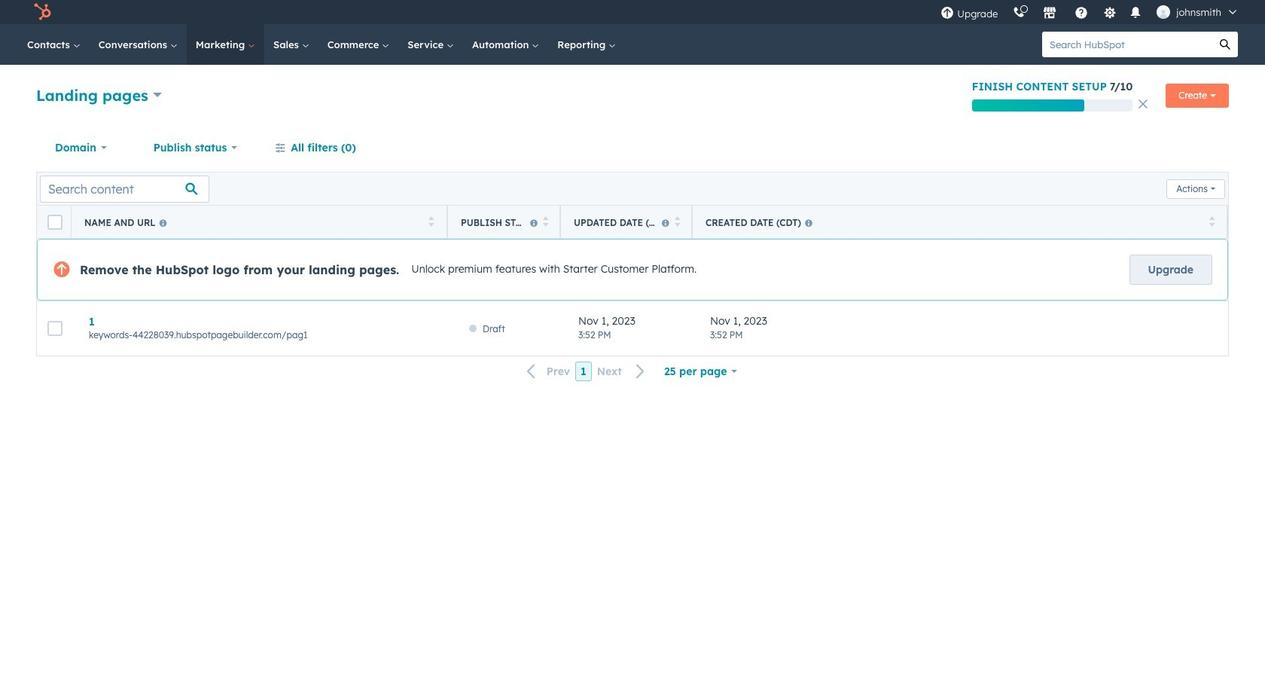 Task type: vqa. For each thing, say whether or not it's contained in the screenshot.
Priority
no



Task type: locate. For each thing, give the bounding box(es) containing it.
banner
[[36, 75, 1230, 118]]

0 horizontal spatial press to sort. image
[[429, 216, 435, 226]]

0 horizontal spatial press to sort. image
[[543, 216, 549, 226]]

2 press to sort. image from the left
[[675, 216, 680, 226]]

progress bar
[[973, 99, 1085, 112]]

1 was created on nov 1, 2023 at 3:52 pm element
[[710, 314, 1211, 342]]

Search HubSpot search field
[[1043, 32, 1213, 57]]

1 was updated on nov 1, 2023 element
[[579, 314, 674, 342]]

1 horizontal spatial press to sort. image
[[1210, 216, 1216, 226]]

1 press to sort. image from the left
[[543, 216, 549, 226]]

2 press to sort. image from the left
[[1210, 216, 1216, 226]]

press to sort. image for 1st press to sort. element from right
[[1210, 216, 1216, 226]]

press to sort. image
[[543, 216, 549, 226], [675, 216, 680, 226]]

menu
[[934, 0, 1248, 24]]

press to sort. image
[[429, 216, 435, 226], [1210, 216, 1216, 226]]

pagination navigation
[[518, 361, 655, 381]]

1 press to sort. element from the left
[[429, 216, 435, 229]]

1 horizontal spatial press to sort. image
[[675, 216, 680, 226]]

press to sort. element
[[429, 216, 435, 229], [543, 216, 549, 229], [675, 216, 680, 229], [1210, 216, 1216, 229]]

press to sort. image for fourth press to sort. element from right
[[429, 216, 435, 226]]

1 press to sort. image from the left
[[429, 216, 435, 226]]

2 press to sort. element from the left
[[543, 216, 549, 229]]



Task type: describe. For each thing, give the bounding box(es) containing it.
Search content search field
[[40, 175, 209, 202]]

3 press to sort. element from the left
[[675, 216, 680, 229]]

john smith image
[[1158, 5, 1171, 19]]

4 press to sort. element from the left
[[1210, 216, 1216, 229]]

marketplaces image
[[1044, 7, 1057, 20]]

close image
[[1139, 99, 1148, 108]]



